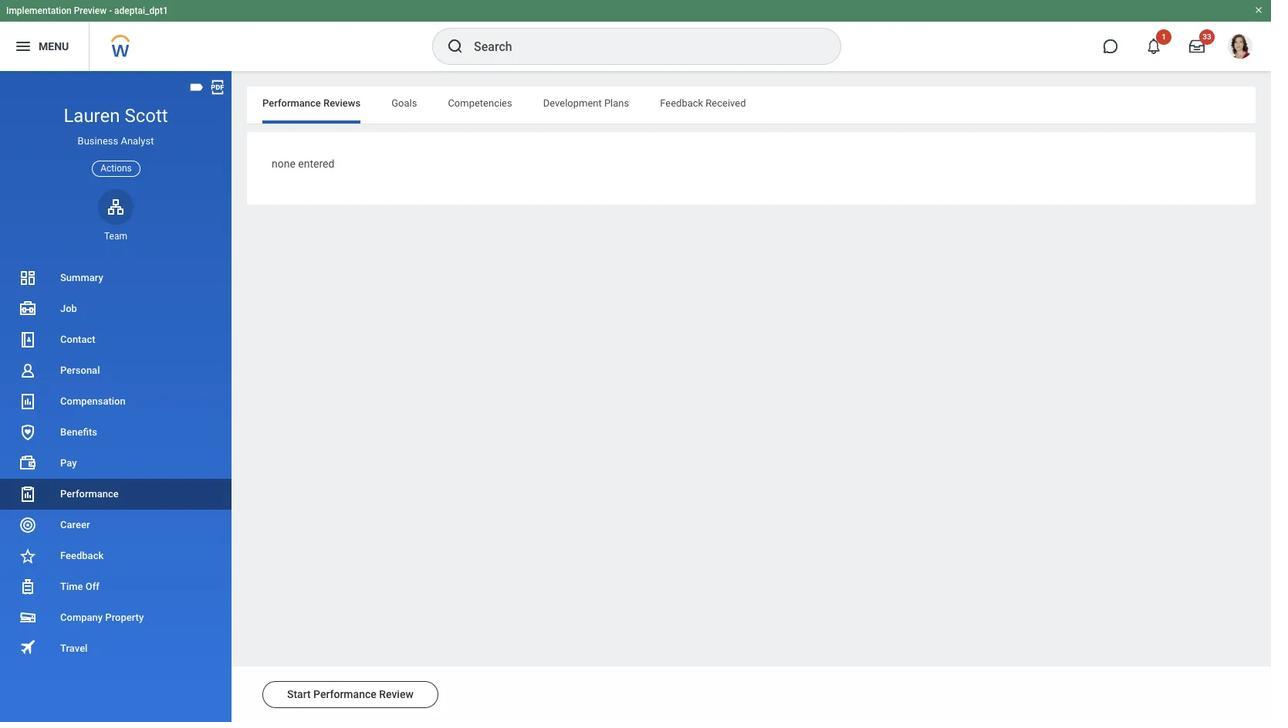 Task type: vqa. For each thing, say whether or not it's contained in the screenshot.
Feedback inside "link"
yes



Task type: describe. For each thing, give the bounding box(es) containing it.
benefits image
[[19, 423, 37, 442]]

received
[[706, 97, 746, 109]]

benefits link
[[0, 417, 232, 448]]

competencies
[[448, 97, 513, 109]]

company property
[[60, 612, 144, 623]]

personal image
[[19, 361, 37, 380]]

property
[[105, 612, 144, 623]]

actions button
[[92, 160, 140, 177]]

adeptai_dpt1
[[114, 5, 168, 16]]

pay image
[[19, 454, 37, 473]]

business
[[78, 135, 118, 147]]

travel link
[[0, 633, 232, 664]]

team
[[104, 231, 127, 242]]

entered
[[298, 158, 335, 170]]

company
[[60, 612, 103, 623]]

team lauren scott element
[[98, 230, 134, 242]]

job
[[60, 303, 77, 314]]

inbox large image
[[1190, 39, 1205, 54]]

development
[[543, 97, 602, 109]]

job image
[[19, 300, 37, 318]]

scott
[[125, 105, 168, 127]]

compensation image
[[19, 392, 37, 411]]

feedback for feedback
[[60, 550, 104, 561]]

tag image
[[188, 79, 205, 96]]

start
[[287, 688, 311, 700]]

time off link
[[0, 571, 232, 602]]

implementation
[[6, 5, 72, 16]]

personal
[[60, 364, 100, 376]]

navigation pane region
[[0, 71, 232, 722]]

close environment banner image
[[1255, 5, 1264, 15]]

company property image
[[19, 609, 37, 627]]

business analyst
[[78, 135, 154, 147]]

off
[[86, 581, 100, 592]]

none entered
[[272, 158, 335, 170]]

travel
[[60, 642, 88, 654]]

personal link
[[0, 355, 232, 386]]

pay
[[60, 457, 77, 469]]

pay link
[[0, 448, 232, 479]]

tab list containing performance reviews
[[247, 86, 1256, 124]]

performance inside start performance review button
[[314, 688, 377, 700]]

preview
[[74, 5, 107, 16]]

feedback link
[[0, 541, 232, 571]]

1
[[1162, 32, 1167, 41]]



Task type: locate. For each thing, give the bounding box(es) containing it.
list containing summary
[[0, 263, 232, 664]]

performance link
[[0, 479, 232, 510]]

view team image
[[107, 197, 125, 216]]

performance left reviews
[[263, 97, 321, 109]]

compensation link
[[0, 386, 232, 417]]

profile logan mcneil image
[[1229, 34, 1253, 62]]

-
[[109, 5, 112, 16]]

reviews
[[324, 97, 361, 109]]

team link
[[98, 189, 134, 242]]

lauren scott
[[64, 105, 168, 127]]

actions
[[101, 163, 132, 173]]

review
[[379, 688, 414, 700]]

performance inside performance link
[[60, 488, 119, 500]]

summary image
[[19, 269, 37, 287]]

notifications large image
[[1147, 39, 1162, 54]]

performance reviews
[[263, 97, 361, 109]]

contact image
[[19, 331, 37, 349]]

start performance review
[[287, 688, 414, 700]]

0 horizontal spatial feedback
[[60, 550, 104, 561]]

feedback for feedback received
[[660, 97, 704, 109]]

feedback inside list
[[60, 550, 104, 561]]

feedback up time off
[[60, 550, 104, 561]]

tab list
[[247, 86, 1256, 124]]

menu button
[[0, 22, 89, 71]]

view printable version (pdf) image
[[209, 79, 226, 96]]

start performance review button
[[263, 681, 438, 708]]

menu
[[39, 40, 69, 52]]

career link
[[0, 510, 232, 541]]

summary
[[60, 272, 103, 283]]

performance for performance reviews
[[263, 97, 321, 109]]

0 vertical spatial performance
[[263, 97, 321, 109]]

performance for performance
[[60, 488, 119, 500]]

feedback
[[660, 97, 704, 109], [60, 550, 104, 561]]

list
[[0, 263, 232, 664]]

benefits
[[60, 426, 97, 438]]

1 vertical spatial performance
[[60, 488, 119, 500]]

2 vertical spatial performance
[[314, 688, 377, 700]]

career
[[60, 519, 90, 531]]

travel image
[[19, 638, 37, 657]]

time
[[60, 581, 83, 592]]

search image
[[446, 37, 465, 56]]

33
[[1203, 32, 1212, 41]]

lauren
[[64, 105, 120, 127]]

performance image
[[19, 485, 37, 503]]

plans
[[605, 97, 630, 109]]

feedback left received
[[660, 97, 704, 109]]

implementation preview -   adeptai_dpt1
[[6, 5, 168, 16]]

performance up career
[[60, 488, 119, 500]]

time off
[[60, 581, 100, 592]]

1 horizontal spatial feedback
[[660, 97, 704, 109]]

compensation
[[60, 395, 126, 407]]

performance
[[263, 97, 321, 109], [60, 488, 119, 500], [314, 688, 377, 700]]

analyst
[[121, 135, 154, 147]]

career image
[[19, 516, 37, 534]]

1 vertical spatial feedback
[[60, 550, 104, 561]]

0 vertical spatial feedback
[[660, 97, 704, 109]]

company property link
[[0, 602, 232, 633]]

none
[[272, 158, 296, 170]]

33 button
[[1181, 29, 1215, 63]]

contact
[[60, 334, 95, 345]]

feedback received
[[660, 97, 746, 109]]

menu banner
[[0, 0, 1272, 71]]

summary link
[[0, 263, 232, 293]]

Search Workday  search field
[[474, 29, 809, 63]]

contact link
[[0, 324, 232, 355]]

justify image
[[14, 37, 32, 56]]

time off image
[[19, 578, 37, 596]]

1 button
[[1137, 29, 1172, 63]]

goals
[[392, 97, 417, 109]]

performance right start
[[314, 688, 377, 700]]

feedback image
[[19, 547, 37, 565]]

development plans
[[543, 97, 630, 109]]

job link
[[0, 293, 232, 324]]



